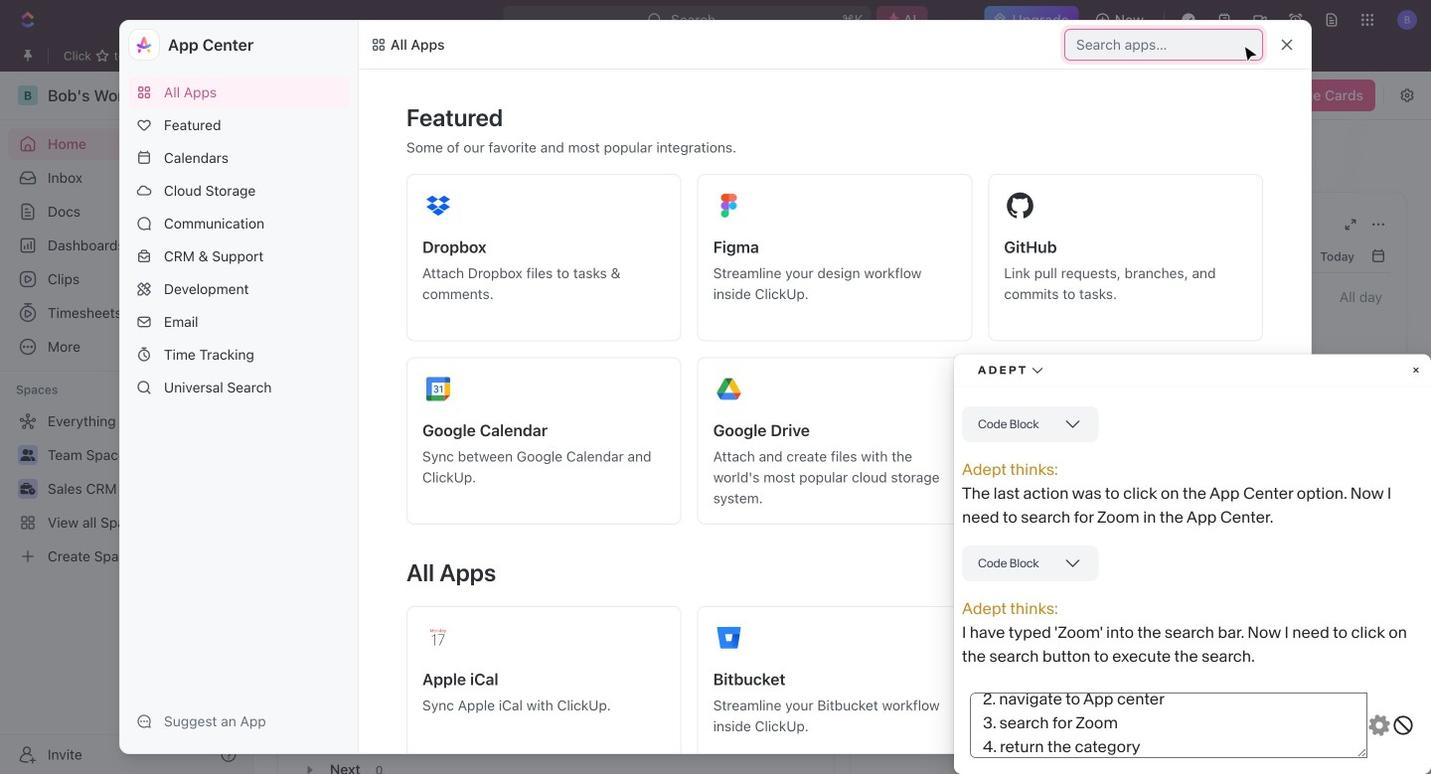 Task type: vqa. For each thing, say whether or not it's contained in the screenshot.
TREE
yes



Task type: locate. For each thing, give the bounding box(es) containing it.
sidebar navigation
[[0, 72, 254, 775]]

dialog
[[119, 20, 1313, 775]]

tree
[[8, 406, 245, 573]]

tab list
[[298, 575, 814, 624]]



Task type: describe. For each thing, give the bounding box(es) containing it.
Search apps… field
[[1077, 33, 1256, 57]]

akvyc image
[[371, 37, 387, 53]]

tree inside sidebar navigation
[[8, 406, 245, 573]]



